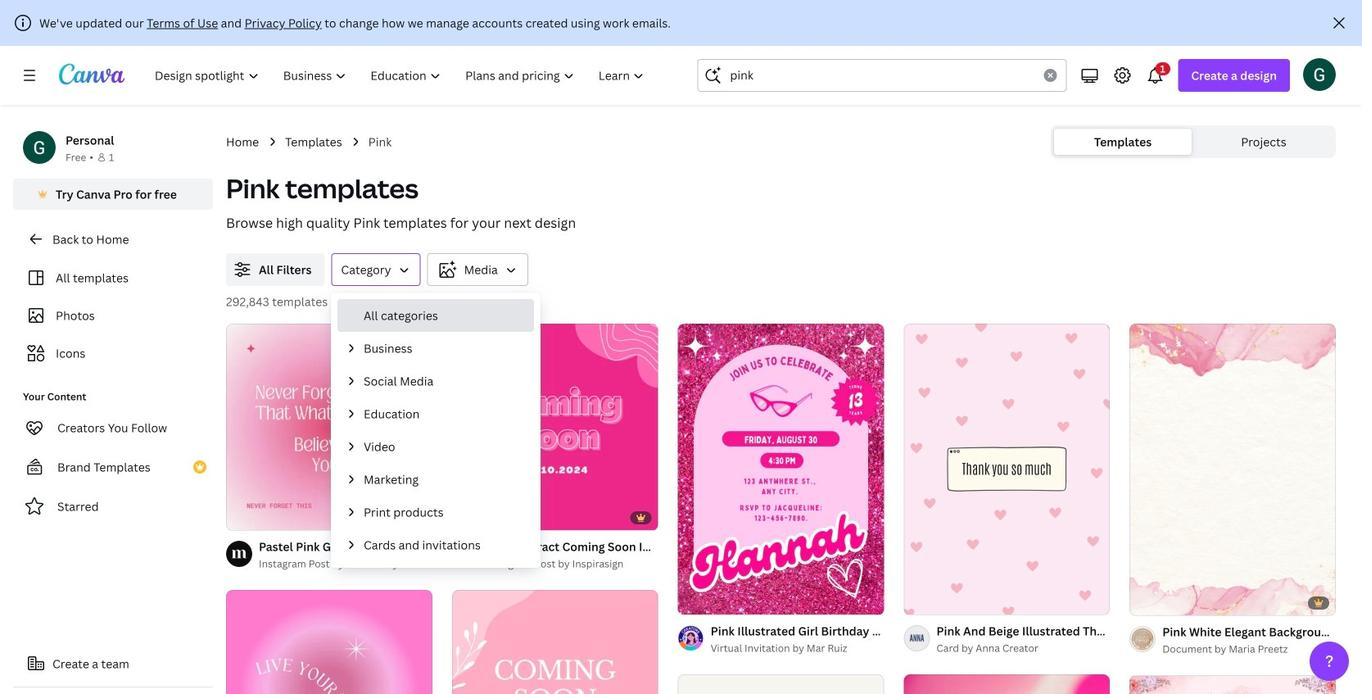 Task type: locate. For each thing, give the bounding box(es) containing it.
Search search field
[[731, 60, 1035, 91]]

pink blue gradient aesthetic quotes image
[[226, 590, 433, 694]]

greg robinson image
[[1304, 58, 1337, 91]]

pink and beige illustrated thank you card image
[[904, 324, 1111, 614]]

None search field
[[698, 59, 1067, 92]]

list
[[338, 299, 534, 561]]



Task type: vqa. For each thing, say whether or not it's contained in the screenshot.
Pastel Pink Gradient Modern Inspirational Quote Instagram Post Image
yes



Task type: describe. For each thing, give the bounding box(es) containing it.
pink ivory elegant feminine bow inspirational quote your story image
[[678, 674, 885, 694]]

top level navigation element
[[144, 59, 658, 92]]

pink aesthetic creative portfolio presentation image
[[904, 674, 1111, 694]]

pink illustrated girl birthday invitation image
[[678, 324, 885, 615]]

pink minimalist business email header image
[[1130, 676, 1337, 694]]

pink white elegant background a4 document image
[[1130, 324, 1337, 616]]

pink minimalist coming soon instagram post image
[[452, 590, 659, 694]]

pink abstract coming soon instagram post image
[[452, 324, 659, 530]]

pastel pink gradient modern inspirational quote instagram post image
[[226, 324, 433, 530]]



